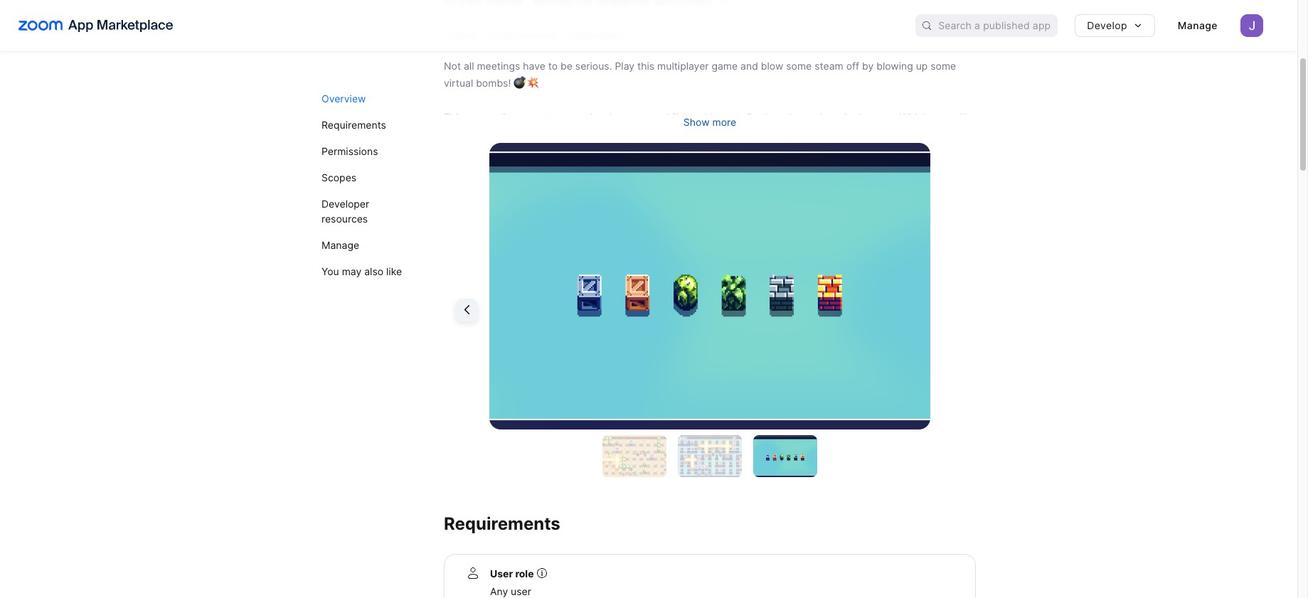 Task type: vqa. For each thing, say whether or not it's contained in the screenshot.
need
no



Task type: locate. For each thing, give the bounding box(es) containing it.
0 horizontal spatial some
[[787, 60, 812, 72]]

requirements up the 'user'
[[444, 514, 561, 534]]

not
[[444, 60, 461, 72]]

blow
[[761, 60, 784, 72]]

user role
[[490, 568, 534, 580]]

bombs!
[[476, 77, 511, 89]]

some right blow
[[787, 60, 812, 72]]

and inside 'not all meetings have to be serious. play this multiplayer game and blow some steam off by blowing up some virtual bombs! 💣💥'
[[741, 60, 759, 72]]

off
[[847, 60, 860, 72]]

players
[[784, 111, 818, 123]]

this
[[444, 111, 464, 123]]

you
[[528, 111, 545, 123]]

all
[[464, 60, 474, 72]]

1 horizontal spatial some
[[931, 60, 957, 72]]

to inside 'not all meetings have to be serious. play this multiplayer game and blow some steam off by blowing up some virtual bombs! 💣💥'
[[549, 60, 558, 72]]

to left be
[[549, 60, 558, 72]]

game inside 'not all meetings have to be serious. play this multiplayer game and blow some steam off by blowing up some virtual bombs! 💣💥'
[[712, 60, 738, 72]]

1 vertical spatial up
[[720, 111, 732, 123]]

manage for "manage" button
[[1179, 19, 1218, 31]]

1 vertical spatial game
[[467, 111, 493, 123]]

show more
[[684, 116, 737, 128]]

which
[[900, 111, 929, 123]]

user
[[490, 568, 513, 580]]

scopes
[[322, 172, 357, 184]]

serious.
[[576, 60, 612, 72]]

1 horizontal spatial up
[[916, 60, 928, 72]]

a right in
[[831, 111, 837, 123]]

to for control
[[548, 111, 557, 123]]

some right blowing
[[931, 60, 957, 72]]

social activities
[[491, 31, 554, 41]]

1 horizontal spatial game
[[712, 60, 738, 72]]

1 horizontal spatial manage
[[1179, 19, 1218, 31]]

multiplayer
[[658, 60, 709, 72]]

a
[[596, 111, 601, 123], [831, 111, 837, 123]]

manage link
[[322, 232, 418, 258]]

1 vertical spatial manage
[[322, 239, 360, 251]]

win?
[[574, 128, 596, 140]]

user
[[511, 585, 532, 597]]

1 vertical spatial requirements
[[444, 514, 561, 534]]

up right blowing
[[916, 60, 928, 72]]

1 horizontal spatial and
[[652, 111, 670, 123]]

0 horizontal spatial and
[[511, 128, 529, 140]]

any user
[[490, 585, 532, 597]]

0 horizontal spatial requirements
[[322, 119, 386, 131]]

0 horizontal spatial a
[[596, 111, 601, 123]]

to right you
[[548, 111, 557, 123]]

up right "with"
[[720, 111, 732, 123]]

this game allows you to control a character and fight with up to 3 other players in a single room. which one will outlive others and grab the win?
[[444, 111, 967, 140]]

1 some from the left
[[787, 60, 812, 72]]

meetings
[[477, 60, 521, 72]]

game right multiplayer
[[712, 60, 738, 72]]

develop button
[[1076, 14, 1156, 37]]

0 horizontal spatial up
[[720, 111, 732, 123]]

0 horizontal spatial game
[[467, 111, 493, 123]]

and down allows
[[511, 128, 529, 140]]

how it works: aaand boom! image
[[490, 143, 931, 430], [603, 436, 667, 477], [678, 436, 742, 477], [754, 436, 818, 477]]

banner
[[0, 0, 1298, 51]]

0 horizontal spatial manage
[[322, 239, 360, 251]]

activities
[[517, 31, 554, 41]]

overview
[[322, 93, 366, 105]]

role
[[516, 568, 534, 580]]

in
[[820, 111, 829, 123]]

a up win?
[[596, 111, 601, 123]]

game inside this game allows you to control a character and fight with up to 3 other players in a single room. which one will outlive others and grab the win?
[[467, 111, 493, 123]]

0 vertical spatial game
[[712, 60, 738, 72]]

manage inside manage link
[[322, 239, 360, 251]]

requirements
[[322, 119, 386, 131], [444, 514, 561, 534]]

manage inside "manage" button
[[1179, 19, 1218, 31]]

you may also like
[[322, 265, 402, 278]]

also
[[365, 265, 384, 278]]

1 horizontal spatial a
[[831, 111, 837, 123]]

game
[[712, 60, 738, 72], [467, 111, 493, 123]]

game up others
[[467, 111, 493, 123]]

to for be
[[549, 60, 558, 72]]

some
[[787, 60, 812, 72], [931, 60, 957, 72]]

character
[[604, 111, 649, 123]]

requirements link
[[322, 112, 418, 138]]

0 vertical spatial and
[[741, 60, 759, 72]]

and left fight
[[652, 111, 670, 123]]

requirements up permissions
[[322, 119, 386, 131]]

0 vertical spatial up
[[916, 60, 928, 72]]

be
[[561, 60, 573, 72]]

0 vertical spatial manage
[[1179, 19, 1218, 31]]

develop
[[1088, 19, 1128, 31]]

search a published app element
[[916, 14, 1058, 37]]

manage
[[1179, 19, 1218, 31], [322, 239, 360, 251]]

and
[[741, 60, 759, 72], [652, 111, 670, 123], [511, 128, 529, 140]]

up
[[916, 60, 928, 72], [720, 111, 732, 123]]

to left 3
[[734, 111, 744, 123]]

will
[[952, 111, 967, 123]]

1 vertical spatial and
[[652, 111, 670, 123]]

manage button
[[1167, 14, 1230, 37]]

show
[[684, 116, 710, 128]]

banner containing develop
[[0, 0, 1298, 51]]

2 horizontal spatial and
[[741, 60, 759, 72]]

and left blow
[[741, 60, 759, 72]]

this
[[638, 60, 655, 72]]

to
[[549, 60, 558, 72], [548, 111, 557, 123], [734, 111, 744, 123]]

virtual
[[444, 77, 473, 89]]



Task type: describe. For each thing, give the bounding box(es) containing it.
allows
[[496, 111, 525, 123]]

single
[[840, 111, 867, 123]]

may
[[342, 265, 362, 278]]

0 vertical spatial requirements
[[322, 119, 386, 131]]

2 vertical spatial and
[[511, 128, 529, 140]]

grab
[[532, 128, 553, 140]]

permissions
[[322, 145, 378, 157]]

up inside this game allows you to control a character and fight with up to 3 other players in a single room. which one will outlive others and grab the win?
[[720, 111, 732, 123]]

any
[[490, 585, 508, 597]]

like
[[386, 265, 402, 278]]

up inside 'not all meetings have to be serious. play this multiplayer game and blow some steam off by blowing up some virtual bombs! 💣💥'
[[916, 60, 928, 72]]

steam
[[815, 60, 844, 72]]

more
[[713, 116, 737, 128]]

permissions link
[[322, 138, 418, 164]]

developer resources link
[[322, 191, 418, 232]]

you may also like link
[[322, 258, 418, 285]]

2 some from the left
[[931, 60, 957, 72]]

by
[[863, 60, 874, 72]]

resources
[[322, 213, 368, 225]]

control
[[560, 111, 593, 123]]

not all meetings have to be serious. play this multiplayer game and blow some steam off by blowing up some virtual bombs! 💣💥
[[444, 60, 957, 89]]

2 a from the left
[[831, 111, 837, 123]]

others
[[478, 128, 509, 140]]

1 horizontal spatial requirements
[[444, 514, 561, 534]]

developer resources
[[322, 198, 370, 225]]

social
[[491, 31, 515, 41]]

learn more about user role image
[[537, 569, 547, 579]]

games
[[448, 31, 476, 41]]

developer
[[322, 198, 370, 210]]

scopes link
[[322, 164, 418, 191]]

blowing
[[877, 60, 914, 72]]

collaboration
[[568, 31, 622, 41]]

with
[[697, 111, 717, 123]]

fight
[[672, 111, 694, 123]]

one
[[932, 111, 949, 123]]

overview link
[[322, 85, 418, 112]]

1 a from the left
[[596, 111, 601, 123]]

💣💥
[[514, 77, 540, 89]]

show more button
[[684, 115, 737, 130]]

the
[[556, 128, 572, 140]]

room.
[[870, 111, 897, 123]]

Search text field
[[939, 15, 1058, 36]]

3
[[747, 111, 753, 123]]

have
[[523, 60, 546, 72]]

manage for manage link
[[322, 239, 360, 251]]

other
[[756, 111, 781, 123]]

outlive
[[444, 128, 475, 140]]

play
[[615, 60, 635, 72]]

you
[[322, 265, 339, 278]]



